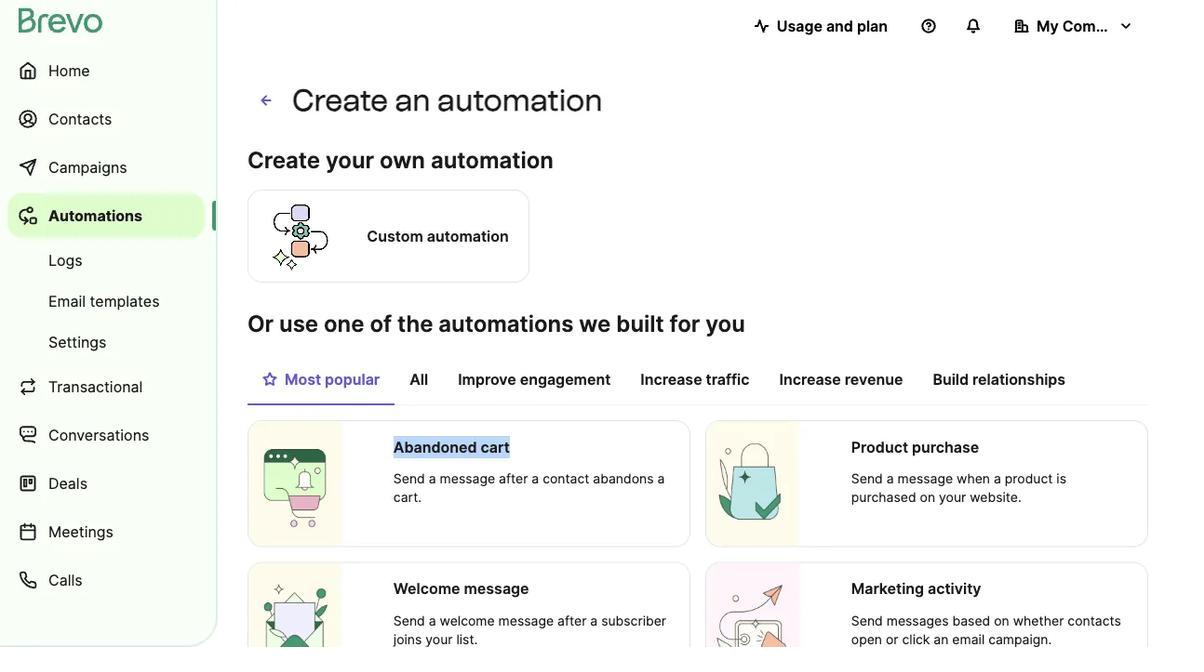 Task type: describe. For each thing, give the bounding box(es) containing it.
send a message when a product is purchased on your website.
[[851, 471, 1067, 506]]

most
[[285, 370, 321, 389]]

message up the welcome at the bottom
[[464, 580, 529, 598]]

conversations link
[[7, 413, 205, 458]]

one
[[324, 310, 364, 337]]

after inside the send a welcome message after a subscriber joins your list.
[[558, 613, 587, 629]]

send for abandoned
[[394, 471, 425, 487]]

conversations
[[48, 426, 149, 444]]

traffic
[[706, 370, 750, 389]]

you
[[706, 310, 745, 337]]

company
[[1063, 17, 1131, 35]]

when
[[957, 471, 990, 487]]

create for create your own automation
[[248, 146, 320, 174]]

my
[[1037, 17, 1059, 35]]

increase revenue
[[779, 370, 903, 389]]

custom
[[367, 227, 423, 245]]

contacts
[[48, 110, 112, 128]]

custom automation button
[[248, 187, 530, 286]]

email templates
[[48, 292, 160, 310]]

we
[[579, 310, 611, 337]]

calls link
[[7, 558, 205, 603]]

create your own automation
[[248, 146, 554, 174]]

the
[[397, 310, 433, 337]]

1 vertical spatial automation
[[431, 146, 554, 174]]

subscriber
[[601, 613, 666, 629]]

welcome message
[[394, 580, 529, 598]]

messages
[[887, 613, 949, 629]]

use
[[279, 310, 318, 337]]

a left 'subscriber'
[[590, 613, 598, 629]]

meetings
[[48, 523, 114, 541]]

your inside the send a welcome message after a subscriber joins your list.
[[426, 632, 453, 648]]

an inside the send messages based on whether contacts open or click an email campaign.
[[934, 632, 949, 648]]

my company
[[1037, 17, 1131, 35]]

transactional link
[[7, 365, 205, 410]]

send messages based on whether contacts open or click an email campaign.
[[851, 613, 1121, 648]]

website.
[[970, 490, 1022, 506]]

welcome
[[394, 580, 460, 598]]

welcome
[[440, 613, 495, 629]]

improve engagement link
[[443, 361, 626, 404]]

my company button
[[1000, 7, 1149, 45]]

improve
[[458, 370, 516, 389]]

all
[[410, 370, 428, 389]]

automations
[[439, 310, 574, 337]]

email
[[952, 632, 985, 648]]

increase revenue link
[[765, 361, 918, 404]]

for
[[670, 310, 700, 337]]

abandoned cart
[[394, 438, 510, 457]]

email templates link
[[7, 283, 205, 320]]

build relationships link
[[918, 361, 1081, 404]]

abandons
[[593, 471, 654, 487]]

improve engagement
[[458, 370, 611, 389]]

message inside send a message when a product is purchased on your website.
[[898, 471, 953, 487]]

home
[[48, 61, 90, 80]]

on inside send a message when a product is purchased on your website.
[[920, 490, 935, 506]]

usage and plan button
[[740, 7, 903, 45]]

marketing
[[851, 580, 924, 598]]

usage
[[777, 17, 823, 35]]

most popular
[[285, 370, 380, 389]]

revenue
[[845, 370, 903, 389]]

increase traffic
[[641, 370, 750, 389]]

build relationships
[[933, 370, 1066, 389]]

product purchase
[[851, 438, 979, 457]]

cart
[[481, 438, 510, 457]]

based
[[953, 613, 991, 629]]



Task type: vqa. For each thing, say whether or not it's contained in the screenshot.
Logs at the left of page
yes



Task type: locate. For each thing, give the bounding box(es) containing it.
settings link
[[7, 324, 205, 361]]

your inside send a message when a product is purchased on your website.
[[939, 490, 966, 506]]

purchased
[[851, 490, 916, 506]]

send
[[394, 471, 425, 487], [851, 471, 883, 487], [394, 613, 425, 629], [851, 613, 883, 629]]

your left list.
[[426, 632, 453, 648]]

campaigns link
[[7, 145, 205, 190]]

purchase
[[912, 438, 979, 457]]

create for create an automation
[[292, 82, 388, 118]]

message right the welcome at the bottom
[[498, 613, 554, 629]]

send up purchased
[[851, 471, 883, 487]]

list.
[[456, 632, 478, 648]]

increase left the traffic
[[641, 370, 702, 389]]

message inside send a message after a contact abandons a cart.
[[440, 471, 495, 487]]

0 vertical spatial automation
[[437, 82, 603, 118]]

1 vertical spatial an
[[934, 632, 949, 648]]

1 vertical spatial create
[[248, 146, 320, 174]]

home link
[[7, 48, 205, 93]]

a up "website." at bottom
[[994, 471, 1001, 487]]

1 vertical spatial after
[[558, 613, 587, 629]]

increase for increase traffic
[[641, 370, 702, 389]]

cart.
[[394, 490, 422, 506]]

send for welcome
[[394, 613, 425, 629]]

your left 'own'
[[326, 146, 374, 174]]

contact
[[543, 471, 590, 487]]

increase for increase revenue
[[779, 370, 841, 389]]

after inside send a message after a contact abandons a cart.
[[499, 471, 528, 487]]

product
[[1005, 471, 1053, 487]]

automation inside custom automation "button"
[[427, 227, 509, 245]]

logs link
[[7, 242, 205, 279]]

2 increase from the left
[[779, 370, 841, 389]]

message down abandoned cart
[[440, 471, 495, 487]]

send for product
[[851, 471, 883, 487]]

send for marketing
[[851, 613, 883, 629]]

plan
[[857, 17, 888, 35]]

transactional
[[48, 378, 143, 396]]

0 vertical spatial create
[[292, 82, 388, 118]]

send inside the send a welcome message after a subscriber joins your list.
[[394, 613, 425, 629]]

0 horizontal spatial after
[[499, 471, 528, 487]]

an right click
[[934, 632, 949, 648]]

increase left revenue in the right of the page
[[779, 370, 841, 389]]

message inside the send a welcome message after a subscriber joins your list.
[[498, 613, 554, 629]]

campaigns
[[48, 158, 127, 176]]

tab list
[[248, 361, 1149, 406]]

send inside send a message when a product is purchased on your website.
[[851, 471, 883, 487]]

on right purchased
[[920, 490, 935, 506]]

click
[[902, 632, 930, 648]]

0 vertical spatial after
[[499, 471, 528, 487]]

0 horizontal spatial increase
[[641, 370, 702, 389]]

or
[[248, 310, 274, 337]]

joins
[[394, 632, 422, 648]]

engagement
[[520, 370, 611, 389]]

send a welcome message after a subscriber joins your list.
[[394, 613, 666, 648]]

0 vertical spatial your
[[326, 146, 374, 174]]

deals link
[[7, 462, 205, 506]]

dxrbf image
[[262, 372, 277, 387]]

whether
[[1013, 613, 1064, 629]]

an
[[395, 82, 431, 118], [934, 632, 949, 648]]

usage and plan
[[777, 17, 888, 35]]

a down the abandoned
[[429, 471, 436, 487]]

your down "when"
[[939, 490, 966, 506]]

marketing activity
[[851, 580, 981, 598]]

on up campaign.
[[994, 613, 1010, 629]]

1 increase from the left
[[641, 370, 702, 389]]

create
[[292, 82, 388, 118], [248, 146, 320, 174]]

or
[[886, 632, 899, 648]]

a down welcome
[[429, 613, 436, 629]]

own
[[380, 146, 425, 174]]

create an automation
[[292, 82, 603, 118]]

0 horizontal spatial on
[[920, 490, 935, 506]]

after down cart in the left bottom of the page
[[499, 471, 528, 487]]

send up 'cart.'
[[394, 471, 425, 487]]

1 vertical spatial on
[[994, 613, 1010, 629]]

build
[[933, 370, 969, 389]]

templates
[[90, 292, 160, 310]]

of
[[370, 310, 392, 337]]

send up open
[[851, 613, 883, 629]]

calls
[[48, 571, 82, 590]]

2 vertical spatial automation
[[427, 227, 509, 245]]

a up purchased
[[887, 471, 894, 487]]

message
[[440, 471, 495, 487], [898, 471, 953, 487], [464, 580, 529, 598], [498, 613, 554, 629]]

message down product purchase
[[898, 471, 953, 487]]

and
[[826, 17, 853, 35]]

a right abandons
[[658, 471, 665, 487]]

all link
[[395, 361, 443, 404]]

automation
[[437, 82, 603, 118], [431, 146, 554, 174], [427, 227, 509, 245]]

open
[[851, 632, 882, 648]]

abandoned
[[394, 438, 477, 457]]

logs
[[48, 251, 83, 269]]

an up 'own'
[[395, 82, 431, 118]]

send inside send a message after a contact abandons a cart.
[[394, 471, 425, 487]]

custom automation
[[367, 227, 509, 245]]

1 vertical spatial your
[[939, 490, 966, 506]]

send up joins
[[394, 613, 425, 629]]

most popular link
[[248, 361, 395, 406]]

after
[[499, 471, 528, 487], [558, 613, 587, 629]]

your
[[326, 146, 374, 174], [939, 490, 966, 506], [426, 632, 453, 648]]

built
[[616, 310, 664, 337]]

a left contact on the bottom of page
[[532, 471, 539, 487]]

1 horizontal spatial increase
[[779, 370, 841, 389]]

is
[[1057, 471, 1067, 487]]

tab list containing most popular
[[248, 361, 1149, 406]]

1 horizontal spatial after
[[558, 613, 587, 629]]

automations
[[48, 207, 142, 225]]

contacts link
[[7, 97, 205, 141]]

product
[[851, 438, 908, 457]]

email
[[48, 292, 86, 310]]

send a message after a contact abandons a cart.
[[394, 471, 665, 506]]

increase traffic link
[[626, 361, 765, 404]]

relationships
[[973, 370, 1066, 389]]

0 horizontal spatial your
[[326, 146, 374, 174]]

1 horizontal spatial your
[[426, 632, 453, 648]]

contacts
[[1068, 613, 1121, 629]]

1 horizontal spatial on
[[994, 613, 1010, 629]]

0 horizontal spatial an
[[395, 82, 431, 118]]

2 horizontal spatial your
[[939, 490, 966, 506]]

activity
[[928, 580, 981, 598]]

after left 'subscriber'
[[558, 613, 587, 629]]

2 vertical spatial your
[[426, 632, 453, 648]]

1 horizontal spatial an
[[934, 632, 949, 648]]

campaign.
[[989, 632, 1052, 648]]

on inside the send messages based on whether contacts open or click an email campaign.
[[994, 613, 1010, 629]]

0 vertical spatial on
[[920, 490, 935, 506]]

popular
[[325, 370, 380, 389]]

automations link
[[7, 194, 205, 238]]

send inside the send messages based on whether contacts open or click an email campaign.
[[851, 613, 883, 629]]

settings
[[48, 333, 107, 351]]

or use one of the automations we built for you
[[248, 310, 745, 337]]

meetings link
[[7, 510, 205, 555]]

0 vertical spatial an
[[395, 82, 431, 118]]

deals
[[48, 475, 87, 493]]



